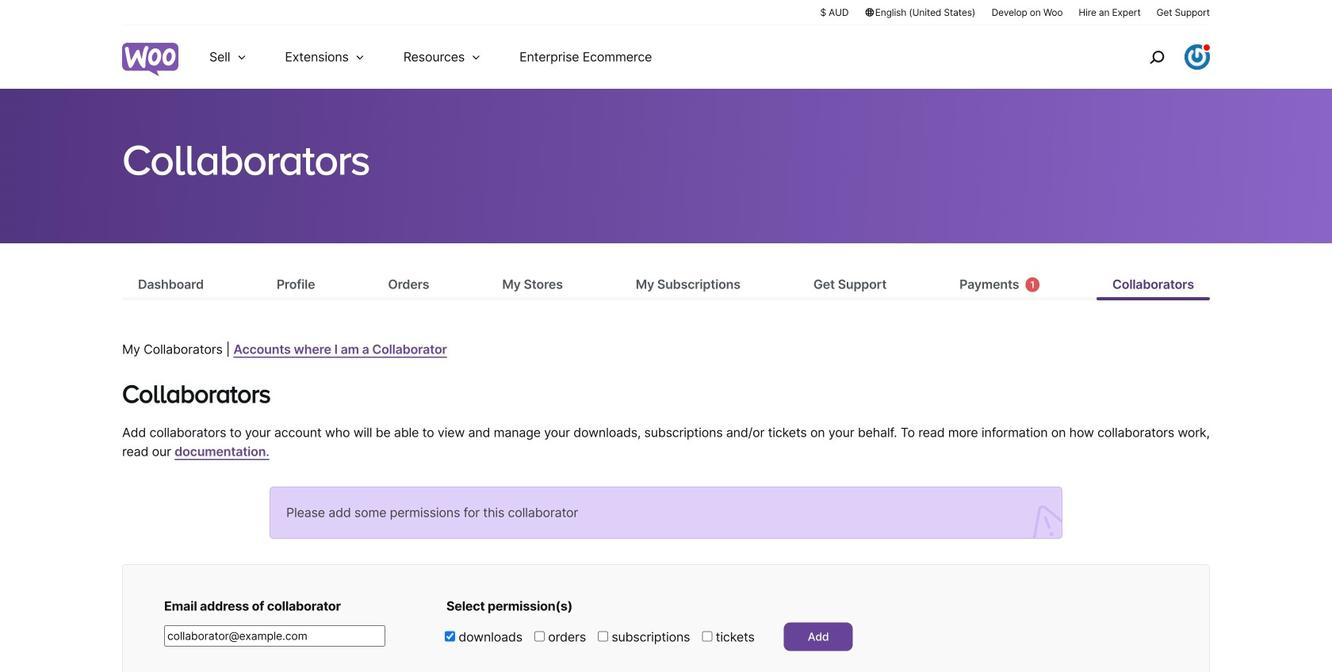 Task type: locate. For each thing, give the bounding box(es) containing it.
search image
[[1145, 44, 1170, 70]]

None checkbox
[[598, 632, 608, 642], [702, 632, 713, 642], [598, 632, 608, 642], [702, 632, 713, 642]]

open account menu image
[[1185, 44, 1211, 70]]

None checkbox
[[445, 632, 455, 642], [535, 632, 545, 642], [445, 632, 455, 642], [535, 632, 545, 642]]



Task type: vqa. For each thing, say whether or not it's contained in the screenshot.
search box
no



Task type: describe. For each thing, give the bounding box(es) containing it.
service navigation menu element
[[1116, 31, 1211, 83]]



